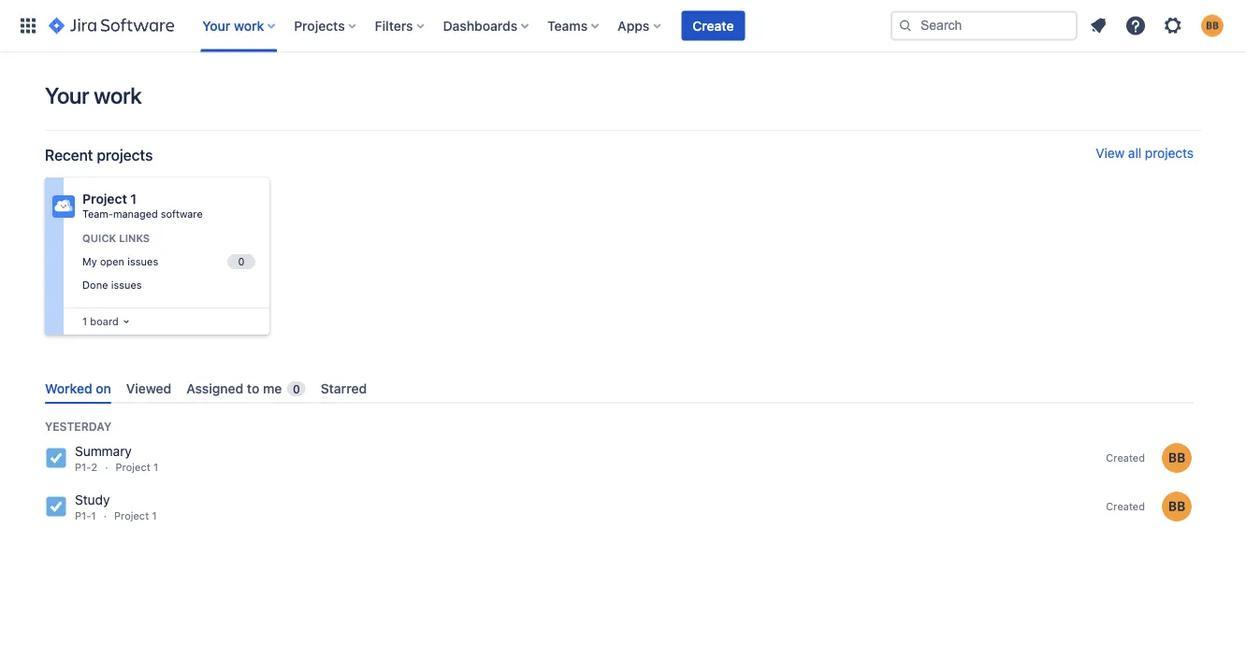 Task type: locate. For each thing, give the bounding box(es) containing it.
created left bob builder icon
[[1107, 501, 1146, 514]]

project down summary
[[116, 462, 150, 474]]

tab list
[[37, 373, 1202, 404]]

0 horizontal spatial projects
[[97, 146, 153, 164]]

1 up managed on the top left of the page
[[130, 191, 137, 207]]

work up recent projects on the left of the page
[[94, 82, 142, 109]]

projects
[[294, 18, 345, 33]]

1 horizontal spatial your work
[[202, 18, 264, 33]]

p1- down study at bottom
[[75, 511, 91, 523]]

issues
[[127, 256, 158, 268], [111, 279, 142, 291]]

apps button
[[612, 11, 669, 41]]

your work up recent projects on the left of the page
[[45, 82, 142, 109]]

project inside summary p1-2 · project 1
[[116, 462, 150, 474]]

· down study at bottom
[[104, 511, 107, 523]]

0 vertical spatial created
[[1107, 453, 1146, 465]]

worked
[[45, 381, 92, 396]]

assigned to me
[[186, 381, 282, 396]]

· right 2
[[105, 462, 108, 474]]

2
[[91, 462, 97, 474]]

starred
[[321, 381, 367, 396]]

project
[[82, 191, 127, 207], [116, 462, 150, 474], [114, 511, 149, 523]]

1 vertical spatial created
[[1107, 501, 1146, 514]]

project for summary
[[116, 462, 150, 474]]

software
[[161, 208, 203, 220]]

0 vertical spatial issues
[[127, 256, 158, 268]]

0 vertical spatial project
[[82, 191, 127, 207]]

p1- inside summary p1-2 · project 1
[[75, 462, 91, 474]]

· inside summary p1-2 · project 1
[[105, 462, 108, 474]]

1 horizontal spatial work
[[234, 18, 264, 33]]

p1- inside study p1-1 · project 1
[[75, 511, 91, 523]]

Search field
[[891, 11, 1078, 41]]

0 vertical spatial ·
[[105, 462, 108, 474]]

0 vertical spatial work
[[234, 18, 264, 33]]

create
[[693, 18, 734, 33]]

1 horizontal spatial your
[[202, 18, 231, 33]]

1 p1- from the top
[[75, 462, 91, 474]]

2 p1- from the top
[[75, 511, 91, 523]]

1 horizontal spatial projects
[[1145, 146, 1194, 161]]

1
[[130, 191, 137, 207], [82, 316, 87, 328], [153, 462, 158, 474], [91, 511, 96, 523], [152, 511, 157, 523]]

1 vertical spatial your
[[45, 82, 89, 109]]

settings image
[[1162, 15, 1185, 37]]

2 vertical spatial project
[[114, 511, 149, 523]]

quick links
[[82, 233, 150, 245]]

·
[[105, 462, 108, 474], [104, 511, 107, 523]]

worked on
[[45, 381, 111, 396]]

project up team-
[[82, 191, 127, 207]]

projects up the project 1 team-managed software
[[97, 146, 153, 164]]

· for summary
[[105, 462, 108, 474]]

your work left projects
[[202, 18, 264, 33]]

created
[[1107, 453, 1146, 465], [1107, 501, 1146, 514]]

1 up study p1-1 · project 1
[[153, 462, 158, 474]]

view
[[1096, 146, 1125, 161]]

projects right "all"
[[1145, 146, 1194, 161]]

banner containing your work
[[0, 0, 1247, 52]]

1 left board
[[82, 316, 87, 328]]

1 created from the top
[[1107, 453, 1146, 465]]

your inside popup button
[[202, 18, 231, 33]]

your work inside popup button
[[202, 18, 264, 33]]

banner
[[0, 0, 1247, 52]]

0 horizontal spatial your
[[45, 82, 89, 109]]

work
[[234, 18, 264, 33], [94, 82, 142, 109]]

p1- for summary
[[75, 462, 91, 474]]

1 vertical spatial project
[[116, 462, 150, 474]]

team-
[[82, 208, 113, 220]]

dashboards button
[[438, 11, 536, 41]]

viewed
[[126, 381, 171, 396]]

1 vertical spatial work
[[94, 82, 142, 109]]

0 vertical spatial your
[[202, 18, 231, 33]]

1 vertical spatial p1-
[[75, 511, 91, 523]]

to
[[247, 381, 260, 396]]

project inside study p1-1 · project 1
[[114, 511, 149, 523]]

filters button
[[369, 11, 432, 41]]

tab list containing worked on
[[37, 373, 1202, 404]]

issues down my open issues on the top left
[[111, 279, 142, 291]]

issues down links
[[127, 256, 158, 268]]

your profile and settings image
[[1202, 15, 1224, 37]]

your
[[202, 18, 231, 33], [45, 82, 89, 109]]

board image
[[119, 314, 134, 329]]

done issues link
[[79, 275, 258, 296]]

2 created from the top
[[1107, 501, 1146, 514]]

0 horizontal spatial your work
[[45, 82, 142, 109]]

project down summary p1-2 · project 1
[[114, 511, 149, 523]]

teams
[[548, 18, 588, 33]]

p1-
[[75, 462, 91, 474], [75, 511, 91, 523]]

done issues
[[82, 279, 142, 291]]

issues inside done issues link
[[111, 279, 142, 291]]

created left bob builder image on the bottom right of page
[[1107, 453, 1146, 465]]

jira software image
[[49, 15, 174, 37], [49, 15, 174, 37]]

board
[[90, 316, 119, 328]]

primary element
[[11, 0, 891, 52]]

1 down study at bottom
[[91, 511, 96, 523]]

notifications image
[[1087, 15, 1110, 37]]

0 vertical spatial your work
[[202, 18, 264, 33]]

work inside popup button
[[234, 18, 264, 33]]

1 inside summary p1-2 · project 1
[[153, 462, 158, 474]]

summary p1-2 · project 1
[[75, 444, 158, 474]]

quick
[[82, 233, 116, 245]]

· inside study p1-1 · project 1
[[104, 511, 107, 523]]

yesterday
[[45, 420, 112, 433]]

recent
[[45, 146, 93, 164]]

work left projects
[[234, 18, 264, 33]]

projects
[[1145, 146, 1194, 161], [97, 146, 153, 164]]

1 vertical spatial ·
[[104, 511, 107, 523]]

p1- down summary
[[75, 462, 91, 474]]

0 vertical spatial p1-
[[75, 462, 91, 474]]

1 down summary p1-2 · project 1
[[152, 511, 157, 523]]

1 vertical spatial issues
[[111, 279, 142, 291]]

your work
[[202, 18, 264, 33], [45, 82, 142, 109]]

done
[[82, 279, 108, 291]]

dashboards
[[443, 18, 518, 33]]

bob builder image
[[1162, 444, 1192, 474]]



Task type: vqa. For each thing, say whether or not it's contained in the screenshot.
Study
yes



Task type: describe. For each thing, give the bounding box(es) containing it.
study p1-1 · project 1
[[75, 493, 157, 523]]

your work button
[[197, 11, 283, 41]]

study
[[75, 493, 110, 508]]

filters
[[375, 18, 413, 33]]

project for study
[[114, 511, 149, 523]]

my
[[82, 256, 97, 268]]

managed
[[113, 208, 158, 220]]

links
[[119, 233, 150, 245]]

1 inside the project 1 team-managed software
[[130, 191, 137, 207]]

0
[[293, 383, 300, 396]]

teams button
[[542, 11, 607, 41]]

create button
[[682, 11, 745, 41]]

bob builder image
[[1162, 492, 1192, 522]]

my open issues
[[82, 256, 158, 268]]

issues inside my open issues link
[[127, 256, 158, 268]]

me
[[263, 381, 282, 396]]

project inside the project 1 team-managed software
[[82, 191, 127, 207]]

view all projects link
[[1096, 146, 1194, 165]]

project 1 team-managed software
[[82, 191, 203, 220]]

open
[[100, 256, 125, 268]]

created for study
[[1107, 501, 1146, 514]]

created for summary
[[1107, 453, 1146, 465]]

apps
[[618, 18, 650, 33]]

all
[[1129, 146, 1142, 161]]

assigned
[[186, 381, 244, 396]]

search image
[[898, 18, 913, 33]]

my open issues link
[[79, 251, 258, 273]]

on
[[96, 381, 111, 396]]

appswitcher icon image
[[17, 15, 39, 37]]

1 inside dropdown button
[[82, 316, 87, 328]]

0 horizontal spatial work
[[94, 82, 142, 109]]

1 board button
[[79, 310, 134, 334]]

view all projects
[[1096, 146, 1194, 161]]

projects button
[[288, 11, 364, 41]]

summary
[[75, 444, 132, 460]]

recent projects
[[45, 146, 153, 164]]

· for study
[[104, 511, 107, 523]]

help image
[[1125, 15, 1147, 37]]

1 board
[[82, 316, 119, 328]]

1 vertical spatial your work
[[45, 82, 142, 109]]

p1- for study
[[75, 511, 91, 523]]



